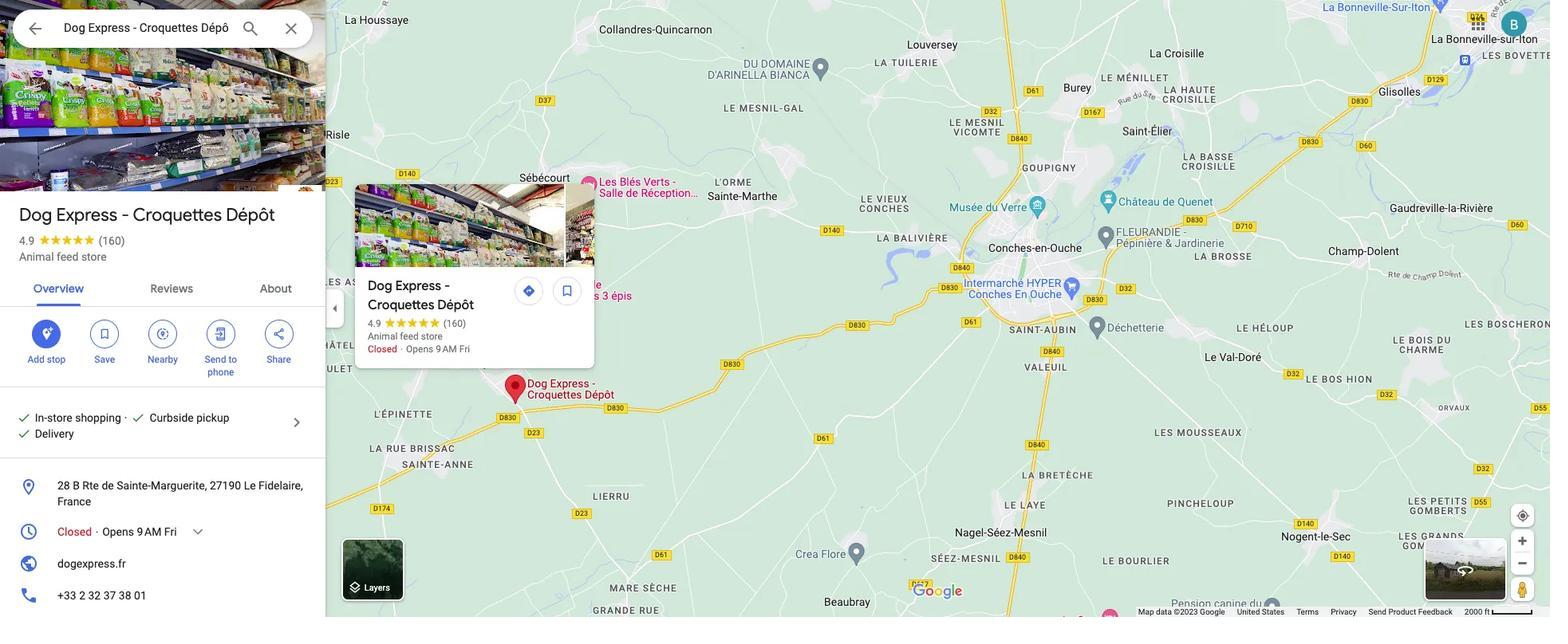Task type: vqa. For each thing, say whether or not it's contained in the screenshot.
27190
yes



Task type: describe. For each thing, give the bounding box(es) containing it.
data
[[1156, 608, 1172, 617]]

layers
[[364, 583, 390, 594]]

sainte-
[[117, 479, 151, 492]]

160 reviews element
[[98, 235, 125, 247]]

dépôt inside main content
[[226, 204, 275, 227]]

copy address image
[[290, 480, 304, 495]]

save image
[[560, 284, 574, 298]]

rte
[[82, 479, 99, 492]]

9 am inside information for dog express - croquettes dépôt region
[[137, 526, 161, 538]]

hours image
[[19, 523, 38, 542]]

footer inside "google maps" element
[[1138, 607, 1465, 617]]

 button
[[13, 10, 57, 51]]

23
[[41, 158, 55, 173]]

1 photo image from the left
[[355, 184, 564, 267]]

terms
[[1296, 608, 1319, 617]]

 search field
[[13, 10, 313, 51]]

add stop
[[27, 354, 66, 365]]

privacy button
[[1331, 607, 1357, 617]]

shopping
[[75, 412, 121, 424]]

photo of dog express - croquettes dépôt image
[[0, 0, 325, 209]]

ft
[[1484, 608, 1490, 617]]

28
[[57, 479, 70, 492]]

croquettes inside 'element'
[[368, 298, 434, 314]]

delivery
[[35, 428, 74, 440]]

send for send to phone
[[205, 354, 226, 365]]

closed inside the animal feed store closed ⋅ opens 9 am fri
[[368, 344, 397, 355]]

2000
[[1465, 608, 1482, 617]]

store for animal feed store
[[81, 250, 107, 263]]

stop
[[47, 354, 66, 365]]

terms button
[[1296, 607, 1319, 617]]

38
[[119, 590, 131, 602]]

tab list inside "google maps" element
[[0, 268, 325, 306]]

⋅ inside information for dog express - croquettes dépôt region
[[95, 526, 99, 538]]

opens inside the animal feed store closed ⋅ opens 9 am fri
[[406, 344, 433, 355]]

actions for dog express - croquettes dépôt region
[[0, 307, 325, 387]]

- inside main content
[[121, 204, 129, 227]]

reviews
[[150, 282, 193, 296]]

dog inside dog express - croquettes dépôt main content
[[19, 204, 52, 227]]

send product feedback button
[[1369, 607, 1453, 617]]

map
[[1138, 608, 1154, 617]]

show open hours for the week image
[[190, 525, 205, 539]]

phone
[[208, 367, 234, 378]]

collapse side panel image
[[326, 300, 344, 318]]

9 am inside the animal feed store closed ⋅ opens 9 am fri
[[436, 344, 457, 355]]

express inside main content
[[56, 204, 117, 227]]

animal for animal feed store
[[19, 250, 54, 263]]

curbside
[[150, 412, 194, 424]]

4.9 inside dog express - croquettes dépôt main content
[[19, 235, 35, 247]]


[[97, 325, 112, 343]]

states
[[1262, 608, 1284, 617]]

dog express - croquettes dépôt element
[[368, 277, 510, 315]]

fidelaire,
[[259, 479, 303, 492]]

animal feed store element
[[368, 331, 443, 342]]

pickup
[[196, 412, 229, 424]]


[[272, 325, 286, 343]]

marguerite,
[[151, 479, 207, 492]]

google
[[1200, 608, 1225, 617]]

overview
[[33, 282, 84, 296]]

in-store shopping
[[35, 412, 121, 424]]

01
[[134, 590, 147, 602]]

28 b rte de sainte-marguerite, 27190 le fidelaire, france button
[[0, 471, 325, 516]]

fri inside information for dog express - croquettes dépôt region
[[164, 526, 177, 538]]

france
[[57, 495, 91, 508]]

feed for animal feed store
[[57, 250, 79, 263]]

32
[[88, 590, 101, 602]]

2000 ft
[[1465, 608, 1490, 617]]

27190
[[210, 479, 241, 492]]

+33 2 32 37 38 01
[[57, 590, 147, 602]]



Task type: locate. For each thing, give the bounding box(es) containing it.
store down 4.9 stars 160 reviews image
[[421, 331, 443, 342]]

4.9 stars 160 reviews image
[[368, 318, 466, 330]]

send inside button
[[1369, 608, 1386, 617]]

animal feed store button
[[19, 249, 107, 265]]

0 horizontal spatial ⋅
[[95, 526, 99, 538]]

opens up dogexpress.fr
[[102, 526, 134, 538]]

0 horizontal spatial fri
[[164, 526, 177, 538]]

1 vertical spatial opens
[[102, 526, 134, 538]]

nearby
[[148, 354, 178, 365]]

1 vertical spatial ⋅
[[95, 526, 99, 538]]

1 horizontal spatial closed
[[368, 344, 397, 355]]

footer
[[1138, 607, 1465, 617]]

reviews button
[[138, 268, 206, 306]]

2 photo image from the left
[[566, 184, 775, 267]]

(160)
[[98, 235, 125, 247], [443, 318, 466, 329]]

information for dog express - croquettes dépôt region
[[0, 468, 325, 617]]


[[39, 325, 54, 343]]

closed down france
[[57, 526, 92, 538]]

dépôt
[[226, 204, 275, 227], [437, 298, 474, 314]]

add
[[27, 354, 45, 365]]

0 vertical spatial store
[[81, 250, 107, 263]]

0 horizontal spatial express
[[56, 204, 117, 227]]

show street view coverage image
[[1511, 578, 1534, 602]]

le
[[244, 479, 256, 492]]

animal for animal feed store closed ⋅ opens 9 am fri
[[368, 331, 398, 342]]

1 horizontal spatial dog express - croquettes dépôt
[[368, 278, 474, 314]]

directions image
[[522, 284, 536, 298]]

closed inside information for dog express - croquettes dépôt region
[[57, 526, 92, 538]]

0 horizontal spatial animal
[[19, 250, 54, 263]]

0 vertical spatial opens
[[406, 344, 433, 355]]

privacy
[[1331, 608, 1357, 617]]

4.9
[[19, 235, 35, 247], [368, 318, 381, 329]]

tab list
[[0, 268, 325, 306]]

dog express - croquettes dépôt up 4.9 stars 160 reviews image
[[368, 278, 474, 314]]

send product feedback
[[1369, 608, 1453, 617]]

9 am down 4.9 stars 160 reviews image
[[436, 344, 457, 355]]

feed
[[57, 250, 79, 263], [400, 331, 419, 342]]

fri left show open hours for the week icon
[[164, 526, 177, 538]]

1 vertical spatial croquettes
[[368, 298, 434, 314]]

store inside the animal feed store closed ⋅ opens 9 am fri
[[421, 331, 443, 342]]

-
[[121, 204, 129, 227], [444, 278, 450, 294]]

1 horizontal spatial ⋅
[[400, 344, 404, 355]]

express up the 4.9 stars image
[[56, 204, 117, 227]]

1 horizontal spatial (160)
[[443, 318, 466, 329]]

opens inside information for dog express - croquettes dépôt region
[[102, 526, 134, 538]]

store inside group
[[47, 412, 72, 424]]

0 horizontal spatial 9 am
[[137, 526, 161, 538]]

animal down 4.9 stars 160 reviews image
[[368, 331, 398, 342]]

⋅
[[400, 344, 404, 355], [95, 526, 99, 538]]

2 horizontal spatial store
[[421, 331, 443, 342]]

©2023
[[1174, 608, 1198, 617]]

1 vertical spatial -
[[444, 278, 450, 294]]

fri inside the animal feed store closed ⋅ opens 9 am fri
[[459, 344, 470, 355]]

dog express - croquettes dépôt main content
[[0, 0, 325, 617]]

street view image
[[1456, 561, 1475, 580]]

map data ©2023 google
[[1138, 608, 1225, 617]]

0 vertical spatial 9 am
[[436, 344, 457, 355]]

1 vertical spatial feed
[[400, 331, 419, 342]]

(160) inside dog express - croquettes dépôt main content
[[98, 235, 125, 247]]

dog
[[19, 204, 52, 227], [368, 278, 392, 294]]

feed down 4.9 stars 160 reviews image
[[400, 331, 419, 342]]

overview button
[[21, 268, 97, 306]]

dog express - croquettes dépôt
[[19, 204, 275, 227], [368, 278, 474, 314]]

2 vertical spatial store
[[47, 412, 72, 424]]

dog express - croquettes dépôt up 160 reviews element
[[19, 204, 275, 227]]

⋅ up dogexpress.fr
[[95, 526, 99, 538]]

1 horizontal spatial store
[[81, 250, 107, 263]]

0 vertical spatial animal
[[19, 250, 54, 263]]

1 horizontal spatial express
[[395, 278, 441, 294]]

curbside pickup
[[150, 412, 229, 424]]

0 horizontal spatial dog
[[19, 204, 52, 227]]

save
[[94, 354, 115, 365]]

dépôt up 4.9 stars 160 reviews image
[[437, 298, 474, 314]]

- up 4.9 stars 160 reviews image
[[444, 278, 450, 294]]

croquettes up reviews button
[[133, 204, 222, 227]]

google account: brad klo  
(klobrad84@gmail.com) image
[[1501, 11, 1527, 36]]

1 horizontal spatial photo image
[[566, 184, 775, 267]]

to
[[228, 354, 237, 365]]

send left product
[[1369, 608, 1386, 617]]

0 vertical spatial closed
[[368, 344, 397, 355]]

- up 160 reviews element
[[121, 204, 129, 227]]

0 vertical spatial ⋅
[[400, 344, 404, 355]]

4.9 stars image
[[35, 235, 98, 245]]

animal inside button
[[19, 250, 54, 263]]

dépôt up about button
[[226, 204, 275, 227]]

2000 ft button
[[1465, 608, 1533, 617]]

zoom out image
[[1517, 558, 1528, 570]]

dog up 4.9 stars 160 reviews image
[[368, 278, 392, 294]]

1 horizontal spatial fri
[[459, 344, 470, 355]]

0 horizontal spatial feed
[[57, 250, 79, 263]]

google maps element
[[0, 0, 1550, 617]]

1 vertical spatial dépôt
[[437, 298, 474, 314]]

23 photos
[[41, 158, 98, 173]]

store
[[81, 250, 107, 263], [421, 331, 443, 342], [47, 412, 72, 424]]

feed for animal feed store closed ⋅ opens 9 am fri
[[400, 331, 419, 342]]

23 photos button
[[12, 152, 104, 179]]

1 horizontal spatial send
[[1369, 608, 1386, 617]]

0 horizontal spatial photo image
[[355, 184, 564, 267]]

0 horizontal spatial send
[[205, 354, 226, 365]]

- inside 'element'
[[444, 278, 450, 294]]

photos
[[58, 158, 98, 173]]

0 vertical spatial feed
[[57, 250, 79, 263]]

fri down 4.9 stars 160 reviews image
[[459, 344, 470, 355]]

dog express - croquettes dépôt inside 'element'
[[368, 278, 474, 314]]

has in-store shopping group
[[10, 410, 121, 426]]

express up 4.9 stars 160 reviews image
[[395, 278, 441, 294]]

0 vertical spatial 4.9
[[19, 235, 35, 247]]

photo image
[[355, 184, 564, 267], [566, 184, 775, 267]]

animal down the 4.9 stars image
[[19, 250, 54, 263]]

0 horizontal spatial -
[[121, 204, 129, 227]]

in-
[[35, 412, 47, 424]]

send inside send to phone
[[205, 354, 226, 365]]

1 vertical spatial 9 am
[[137, 526, 161, 538]]

28 b rte de sainte-marguerite, 27190 le fidelaire, france
[[57, 479, 303, 508]]

1 horizontal spatial dog
[[368, 278, 392, 294]]

1 vertical spatial (160)
[[443, 318, 466, 329]]

croquettes up 4.9 stars 160 reviews image
[[368, 298, 434, 314]]

united states button
[[1237, 607, 1284, 617]]

store inside button
[[81, 250, 107, 263]]

animal feed store closed ⋅ opens 9 am fri
[[368, 331, 470, 355]]

0 horizontal spatial 4.9
[[19, 235, 35, 247]]


[[214, 325, 228, 343]]

0 vertical spatial express
[[56, 204, 117, 227]]

feed down the 4.9 stars image
[[57, 250, 79, 263]]

⋅ inside the animal feed store closed ⋅ opens 9 am fri
[[400, 344, 404, 355]]

(160) inside 4.9 stars 160 reviews image
[[443, 318, 466, 329]]

closed down animal feed store element
[[368, 344, 397, 355]]

0 vertical spatial croquettes
[[133, 204, 222, 227]]

0 vertical spatial dog
[[19, 204, 52, 227]]

animal inside the animal feed store closed ⋅ opens 9 am fri
[[368, 331, 398, 342]]

1 horizontal spatial 4.9
[[368, 318, 381, 329]]

(160) down dog express - croquettes dépôt 'element'
[[443, 318, 466, 329]]

express
[[56, 204, 117, 227], [395, 278, 441, 294]]

0 horizontal spatial croquettes
[[133, 204, 222, 227]]

·
[[124, 412, 127, 424]]

fri
[[459, 344, 470, 355], [164, 526, 177, 538]]

opens
[[406, 344, 433, 355], [102, 526, 134, 538]]

1 vertical spatial 4.9
[[368, 318, 381, 329]]

1 vertical spatial dog express - croquettes dépôt
[[368, 278, 474, 314]]

feedback
[[1418, 608, 1453, 617]]

0 horizontal spatial opens
[[102, 526, 134, 538]]

1 vertical spatial animal
[[368, 331, 398, 342]]

send up phone
[[205, 354, 226, 365]]

footer containing map data ©2023 google
[[1138, 607, 1465, 617]]

croquettes inside main content
[[133, 204, 222, 227]]

4.9 up animal feed store at the left of page
[[19, 235, 35, 247]]

opens down animal feed store element
[[406, 344, 433, 355]]

1 vertical spatial send
[[1369, 608, 1386, 617]]

0 horizontal spatial closed
[[57, 526, 92, 538]]

2
[[79, 590, 85, 602]]

store for animal feed store closed ⋅ opens 9 am fri
[[421, 331, 443, 342]]

Dog Express - Croquettes Dépôt field
[[13, 10, 313, 48]]

0 horizontal spatial dépôt
[[226, 204, 275, 227]]

store down 160 reviews element
[[81, 250, 107, 263]]

+33
[[57, 590, 76, 602]]

animal feed store
[[19, 250, 107, 263]]

1 horizontal spatial feed
[[400, 331, 419, 342]]

37
[[103, 590, 116, 602]]

1 vertical spatial store
[[421, 331, 443, 342]]

dog inside dog express - croquettes dépôt 'element'
[[368, 278, 392, 294]]

about button
[[247, 268, 305, 306]]

feed inside button
[[57, 250, 79, 263]]

express inside 'element'
[[395, 278, 441, 294]]

0 horizontal spatial (160)
[[98, 235, 125, 247]]

0 vertical spatial -
[[121, 204, 129, 227]]

de
[[102, 479, 114, 492]]


[[156, 325, 170, 343]]

united states
[[1237, 608, 1284, 617]]

none field inside dog express - croquettes dépôt field
[[64, 18, 228, 37]]

tab list containing overview
[[0, 268, 325, 306]]

dog express - croquettes dépôt tooltip
[[355, 184, 1550, 369]]

1 vertical spatial fri
[[164, 526, 177, 538]]

share
[[267, 354, 291, 365]]

zoom in image
[[1517, 535, 1528, 547]]

1 horizontal spatial opens
[[406, 344, 433, 355]]

4.9 up animal feed store element
[[368, 318, 381, 329]]

0 vertical spatial fri
[[459, 344, 470, 355]]

1 horizontal spatial 9 am
[[436, 344, 457, 355]]

1 horizontal spatial animal
[[368, 331, 398, 342]]

feed inside the animal feed store closed ⋅ opens 9 am fri
[[400, 331, 419, 342]]

1 vertical spatial closed
[[57, 526, 92, 538]]

send for send product feedback
[[1369, 608, 1386, 617]]

dog express - croquettes dépôt inside main content
[[19, 204, 275, 227]]

0 vertical spatial dépôt
[[226, 204, 275, 227]]

product
[[1388, 608, 1416, 617]]

show your location image
[[1516, 509, 1530, 523]]

4.9 inside 4.9 stars 160 reviews image
[[368, 318, 381, 329]]

1 vertical spatial express
[[395, 278, 441, 294]]

closed ⋅ opens 9 am fri
[[57, 526, 177, 538]]

about
[[260, 282, 292, 296]]

animal
[[19, 250, 54, 263], [368, 331, 398, 342]]

dogexpress.fr link
[[0, 548, 325, 580]]

0 vertical spatial dog express - croquettes dépôt
[[19, 204, 275, 227]]

1 horizontal spatial dépôt
[[437, 298, 474, 314]]

0 vertical spatial (160)
[[98, 235, 125, 247]]

croquettes
[[133, 204, 222, 227], [368, 298, 434, 314]]

9 am
[[436, 344, 457, 355], [137, 526, 161, 538]]

dog up the 4.9 stars image
[[19, 204, 52, 227]]

send to phone
[[205, 354, 237, 378]]

b
[[73, 479, 80, 492]]

offers curbside pickup group
[[124, 410, 229, 426]]

1 horizontal spatial -
[[444, 278, 450, 294]]

9 am up dogexpress.fr link
[[137, 526, 161, 538]]

0 horizontal spatial store
[[47, 412, 72, 424]]

(160) up animal feed store button
[[98, 235, 125, 247]]

1 vertical spatial dog
[[368, 278, 392, 294]]

send
[[205, 354, 226, 365], [1369, 608, 1386, 617]]

None field
[[64, 18, 228, 37]]

store up delivery
[[47, 412, 72, 424]]


[[26, 18, 45, 40]]

offers delivery group
[[10, 426, 74, 442]]

0 vertical spatial send
[[205, 354, 226, 365]]

closed
[[368, 344, 397, 355], [57, 526, 92, 538]]

dogexpress.fr
[[57, 558, 126, 570]]

1 horizontal spatial croquettes
[[368, 298, 434, 314]]

⋅ down animal feed store element
[[400, 344, 404, 355]]

+33 2 32 37 38 01 button
[[0, 580, 325, 612]]

united
[[1237, 608, 1260, 617]]

0 horizontal spatial dog express - croquettes dépôt
[[19, 204, 275, 227]]

dépôt inside 'element'
[[437, 298, 474, 314]]



